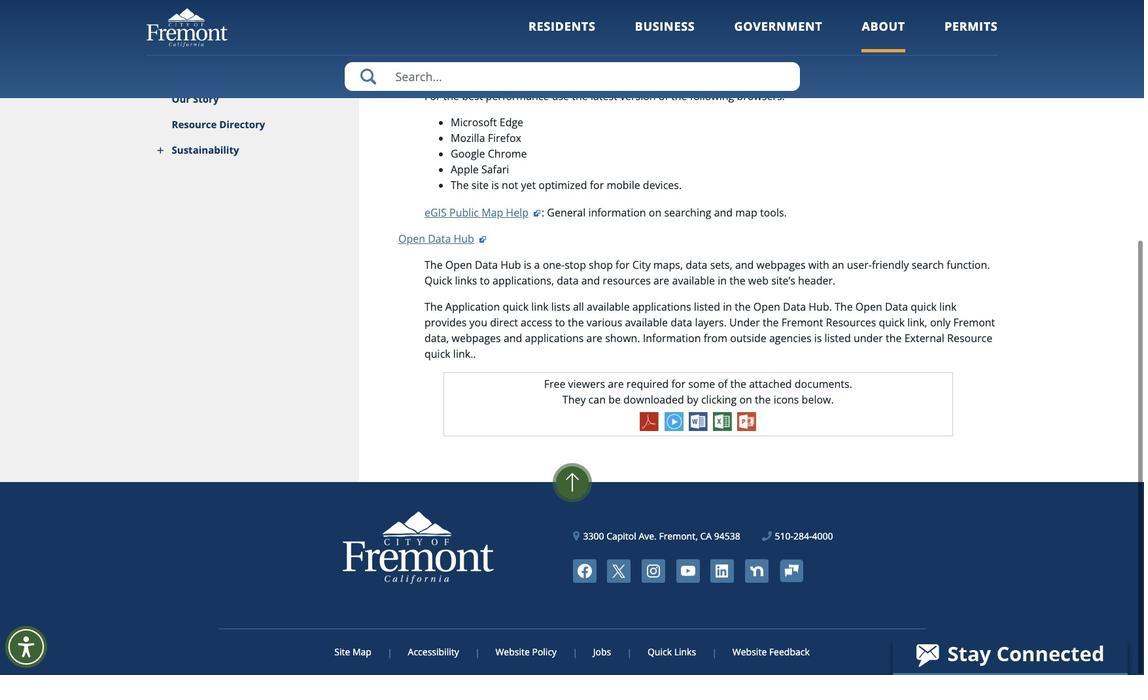 Task type: describe. For each thing, give the bounding box(es) containing it.
510-284-4000 link
[[763, 529, 833, 543]]

download word viewer image
[[689, 412, 708, 431]]

shown.
[[606, 331, 641, 345]]

the down all
[[568, 315, 584, 330]]

engineering
[[615, 31, 673, 46]]

about
[[862, 18, 906, 34]]

0 vertical spatial of
[[659, 89, 669, 103]]

data up the link,
[[886, 299, 908, 314]]

information inside the application quick link lists all available applications listed in the open data hub. the open data quick link provides you direct access to the various available data layers. under the fremont resources quick link, only fremont data, webpages and applications are shown. information from outside agencies is listed under the external resource quick link..
[[643, 331, 701, 345]]

external
[[905, 331, 945, 345]]

data down 'stop' on the top of the page
[[557, 273, 579, 288]]

site map
[[335, 646, 372, 658]]

the application quick link lists all available applications listed in the open data hub. the open data quick link provides you direct access to the various available data layers. under the fremont resources quick link, only fremont data, webpages and applications are shown. information from outside agencies is listed under the external resource quick link..
[[425, 299, 996, 361]]

friendly
[[872, 258, 909, 272]]

the left "following"
[[671, 89, 688, 103]]

quick links
[[648, 646, 696, 658]]

browsers:
[[737, 89, 785, 103]]

microsoft edge mozilla firefox google chrome apple safari the site is not yet optimized for mobile devices.
[[451, 115, 685, 192]]

free
[[544, 377, 566, 391]]

the up under
[[735, 299, 751, 314]]

data left sets, at the top right of the page
[[686, 258, 708, 272]]

yet
[[521, 178, 536, 192]]

webpages inside the open data hub is a one-stop shop for city maps, data sets, and webpages with an user-friendly search function. quick links to applications, data and resources are available in the web site's header.
[[757, 258, 806, 272]]

download excel viewer image
[[713, 412, 732, 431]]

hill
[[905, 47, 921, 61]]

quick links link
[[631, 646, 713, 658]]

hazard
[[832, 47, 867, 61]]

4000
[[813, 530, 833, 542]]

land
[[812, 31, 836, 46]]

data inside the application quick link lists all available applications listed in the open data hub. the open data quick link provides you direct access to the various available data layers. under the fremont resources quick link, only fremont data, webpages and applications are shown. information from outside agencies is listed under the external resource quick link..
[[671, 315, 693, 330]]

egis for egis public
[[399, 5, 422, 19]]

284-
[[794, 530, 813, 542]]

details,
[[640, 47, 675, 61]]

the down attached
[[755, 392, 771, 407]]

accessibility link
[[391, 646, 476, 658]]

the right the for
[[443, 89, 460, 103]]

hub.
[[809, 299, 832, 314]]

clicking
[[702, 392, 737, 407]]

public for egis public map help
[[450, 205, 479, 220]]

to inside the open data hub is a one-stop shop for city maps, data sets, and webpages with an user-friendly search function. quick links to applications, data and resources are available in the web site's header.
[[480, 273, 490, 288]]

general
[[470, 31, 506, 46]]

searching
[[665, 205, 712, 220]]

information
[[589, 205, 646, 220]]

safari
[[482, 162, 509, 176]]

aerial
[[507, 63, 534, 77]]

for the best performance use the latest version of the following browsers:
[[425, 89, 785, 103]]

as
[[733, 31, 744, 46]]

: general information on searching and map tools.
[[542, 205, 787, 220]]

application
[[446, 299, 500, 314]]

webpages inside the application quick link lists all available applications listed in the open data hub. the open data quick link provides you direct access to the various available data layers. under the fremont resources quick link, only fremont data, webpages and applications are shown. information from outside agencies is listed under the external resource quick link..
[[452, 331, 501, 345]]

the inside the open data hub is a one-stop shop for city maps, data sets, and webpages with an user-friendly search function. quick links to applications, data and resources are available in the web site's header.
[[730, 273, 746, 288]]

3300 capitol ave. fremont, ca 94538
[[583, 530, 741, 542]]

by
[[687, 392, 699, 407]]

under
[[730, 315, 760, 330]]

can
[[589, 392, 606, 407]]

government
[[735, 18, 823, 34]]

zones,
[[870, 47, 902, 61]]

footer nd icon image
[[745, 559, 769, 583]]

to inside the application quick link lists all available applications listed in the open data hub. the open data quick link provides you direct access to the various available data layers. under the fremont resources quick link, only fremont data, webpages and applications are shown. information from outside agencies is listed under the external resource quick link..
[[555, 315, 565, 330]]

required
[[627, 377, 669, 391]]

the inside the open data hub is a one-stop shop for city maps, data sets, and webpages with an user-friendly search function. quick links to applications, data and resources are available in the web site's header.
[[425, 258, 443, 272]]

site map link
[[335, 646, 389, 658]]

link,
[[908, 315, 928, 330]]

only
[[931, 315, 951, 330]]

:
[[542, 205, 545, 220]]

planning
[[549, 31, 591, 46]]

for inside the open data hub is a one-stop shop for city maps, data sets, and webpages with an user-friendly search function. quick links to applications, data and resources are available in the web site's header.
[[616, 258, 630, 272]]

available inside the open data hub is a one-stop shop for city maps, data sets, and webpages with an user-friendly search function. quick links to applications, data and resources are available in the web site's header.
[[672, 273, 715, 288]]

1 link from the left
[[532, 299, 549, 314]]

access
[[521, 315, 553, 330]]

resource directory link
[[146, 112, 359, 137]]

feedback
[[770, 646, 810, 658]]

viewers
[[568, 377, 605, 391]]

zoning
[[881, 31, 915, 46]]

site
[[335, 646, 350, 658]]

mobile
[[607, 178, 641, 192]]

the open data hub is a one-stop shop for city maps, data sets, and webpages with an user-friendly search function. quick links to applications, data and resources are available in the web site's header.
[[425, 258, 990, 288]]

general inside "provides general data on planning and engineering topics such as general plan land use and zoning designation, fema flood information, survey monument details, public facility locations, seismic hazard zones, hill area information and aerial views."
[[747, 31, 785, 46]]

edge
[[500, 115, 524, 129]]

use
[[839, 31, 857, 46]]

website feedback
[[733, 646, 810, 658]]

footer my icon image
[[780, 559, 803, 583]]

data down egis public map help
[[428, 231, 451, 246]]

1 horizontal spatial map
[[482, 205, 503, 220]]

they
[[563, 392, 586, 407]]

open data hub link
[[399, 231, 487, 246]]

quick left the link,
[[879, 315, 905, 330]]

layers.
[[695, 315, 727, 330]]

and right use
[[860, 31, 879, 46]]

1 fremont from the left
[[782, 315, 824, 330]]

you
[[470, 315, 488, 330]]

mozilla
[[451, 131, 485, 145]]

footer ig icon image
[[642, 559, 666, 583]]

directory
[[219, 118, 265, 131]]

downloaded
[[624, 392, 684, 407]]

designation,
[[918, 31, 977, 46]]

the up clicking
[[731, 377, 747, 391]]

and up monument
[[594, 31, 613, 46]]

1 vertical spatial available
[[587, 299, 630, 314]]

site
[[472, 178, 489, 192]]

2 vertical spatial available
[[625, 315, 668, 330]]

1 vertical spatial map
[[353, 646, 372, 658]]

lists
[[552, 299, 571, 314]]

information,
[[485, 47, 545, 61]]

survey
[[548, 47, 580, 61]]

data inside "provides general data on planning and engineering topics such as general plan land use and zoning designation, fema flood information, survey monument details, public facility locations, seismic hazard zones, hill area information and aerial views."
[[509, 31, 531, 46]]

0 horizontal spatial applications
[[525, 331, 584, 345]]

icons
[[774, 392, 799, 407]]

documents.
[[795, 377, 853, 391]]

views.
[[537, 63, 566, 77]]

site's
[[772, 273, 796, 288]]

2 fremont from the left
[[954, 315, 996, 330]]

download acrobat reader image
[[640, 412, 659, 431]]

about link
[[862, 18, 906, 52]]

facility
[[710, 47, 741, 61]]

provides general data on planning and engineering topics such as general plan land use and zoning designation, fema flood information, survey monument details, public facility locations, seismic hazard zones, hill area information and aerial views.
[[425, 31, 977, 77]]

on for searching
[[649, 205, 662, 220]]

version
[[620, 89, 656, 103]]

and down the shop
[[582, 273, 600, 288]]

help
[[506, 205, 529, 220]]

on inside free viewers are required for some of the attached documents. they can be downloaded by clicking on the icons below.
[[740, 392, 753, 407]]

the up resources
[[835, 299, 853, 314]]

hub inside the open data hub is a one-stop shop for city maps, data sets, and webpages with an user-friendly search function. quick links to applications, data and resources are available in the web site's header.
[[501, 258, 521, 272]]

the up agencies
[[763, 315, 779, 330]]

maps,
[[654, 258, 683, 272]]

the up provides
[[425, 299, 443, 314]]

data inside the open data hub is a one-stop shop for city maps, data sets, and webpages with an user-friendly search function. quick links to applications, data and resources are available in the web site's header.
[[475, 258, 498, 272]]

best
[[462, 89, 483, 103]]

google
[[451, 146, 485, 161]]

data left hub. on the top right of page
[[783, 299, 806, 314]]



Task type: vqa. For each thing, say whether or not it's contained in the screenshot.
the left Quick
yes



Task type: locate. For each thing, give the bounding box(es) containing it.
website
[[496, 646, 530, 658], [733, 646, 767, 658]]

is right agencies
[[815, 331, 822, 345]]

link
[[532, 299, 549, 314], [940, 299, 957, 314]]

in down sets, at the top right of the page
[[718, 273, 727, 288]]

0 horizontal spatial of
[[659, 89, 669, 103]]

1 vertical spatial is
[[524, 258, 532, 272]]

to right the "links"
[[480, 273, 490, 288]]

information down the flood on the left of the page
[[425, 63, 483, 77]]

0 horizontal spatial for
[[590, 178, 604, 192]]

1 vertical spatial on
[[649, 205, 662, 220]]

not
[[502, 178, 519, 192]]

0 horizontal spatial information
[[425, 63, 483, 77]]

is left the not
[[492, 178, 499, 192]]

flood
[[455, 47, 482, 61]]

available up shown.
[[625, 315, 668, 330]]

data,
[[425, 331, 449, 345]]

1 vertical spatial public
[[450, 205, 479, 220]]

0 horizontal spatial are
[[587, 331, 603, 345]]

residents
[[529, 18, 596, 34]]

link up access
[[532, 299, 549, 314]]

0 vertical spatial quick
[[425, 273, 452, 288]]

in inside the application quick link lists all available applications listed in the open data hub. the open data quick link provides you direct access to the various available data layers. under the fremont resources quick link, only fremont data, webpages and applications are shown. information from outside agencies is listed under the external resource quick link..
[[723, 299, 732, 314]]

1 vertical spatial egis
[[425, 205, 447, 220]]

is inside the application quick link lists all available applications listed in the open data hub. the open data quick link provides you direct access to the various available data layers. under the fremont resources quick link, only fremont data, webpages and applications are shown. information from outside agencies is listed under the external resource quick link..
[[815, 331, 822, 345]]

are up be
[[608, 377, 624, 391]]

footer tw icon image
[[608, 559, 631, 583]]

0 vertical spatial in
[[718, 273, 727, 288]]

with
[[809, 258, 830, 272]]

be
[[609, 392, 621, 407]]

data
[[428, 231, 451, 246], [475, 258, 498, 272], [783, 299, 806, 314], [886, 299, 908, 314]]

sustainability
[[172, 143, 239, 156]]

resource down 'only'
[[948, 331, 993, 345]]

footer yt icon image
[[676, 559, 700, 583]]

download windows media player image
[[665, 412, 684, 431]]

policy
[[532, 646, 557, 658]]

on for planning
[[533, 31, 546, 46]]

1 vertical spatial for
[[616, 258, 630, 272]]

0 horizontal spatial hub
[[454, 231, 474, 246]]

resource
[[172, 118, 217, 131], [948, 331, 993, 345]]

of inside free viewers are required for some of the attached documents. they can be downloaded by clicking on the icons below.
[[718, 377, 728, 391]]

link up 'only'
[[940, 299, 957, 314]]

website feedback link
[[716, 646, 810, 658]]

on up download powerpoint viewer image
[[740, 392, 753, 407]]

government link
[[735, 18, 823, 52]]

download powerpoint viewer image
[[738, 412, 757, 431]]

hub up applications,
[[501, 258, 521, 272]]

search
[[912, 258, 945, 272]]

resource directory
[[172, 118, 265, 131]]

1 horizontal spatial egis
[[425, 205, 447, 220]]

0 horizontal spatial website
[[496, 646, 530, 658]]

data left layers.
[[671, 315, 693, 330]]

and down direct
[[504, 331, 523, 345]]

to down lists on the top left of page
[[555, 315, 565, 330]]

provides
[[425, 315, 467, 330]]

0 horizontal spatial resource
[[172, 118, 217, 131]]

from
[[704, 331, 728, 345]]

map
[[482, 205, 503, 220], [353, 646, 372, 658]]

Search text field
[[345, 62, 800, 91]]

apple
[[451, 162, 479, 176]]

egis public map help link
[[425, 205, 542, 220]]

optimized
[[539, 178, 587, 192]]

general up locations,
[[747, 31, 785, 46]]

in up layers.
[[723, 299, 732, 314]]

quick up direct
[[503, 299, 529, 314]]

quick inside the open data hub is a one-stop shop for city maps, data sets, and webpages with an user-friendly search function. quick links to applications, data and resources are available in the web site's header.
[[425, 273, 452, 288]]

3300 capitol ave. fremont, ca 94538 link
[[574, 529, 741, 543]]

2 vertical spatial for
[[672, 377, 686, 391]]

and up 'web'
[[736, 258, 754, 272]]

firefox
[[488, 131, 522, 145]]

are inside the application quick link lists all available applications listed in the open data hub. the open data quick link provides you direct access to the various available data layers. under the fremont resources quick link, only fremont data, webpages and applications are shown. information from outside agencies is listed under the external resource quick link..
[[587, 331, 603, 345]]

1 vertical spatial general
[[547, 205, 586, 220]]

94538
[[715, 530, 741, 542]]

data up the "links"
[[475, 258, 498, 272]]

0 vertical spatial resource
[[172, 118, 217, 131]]

for inside free viewers are required for some of the attached documents. they can be downloaded by clicking on the icons below.
[[672, 377, 686, 391]]

below.
[[802, 392, 834, 407]]

0 vertical spatial information
[[425, 63, 483, 77]]

0 vertical spatial public
[[424, 5, 456, 19]]

for left mobile on the right
[[590, 178, 604, 192]]

and down the information, at the top left of page
[[486, 63, 504, 77]]

1 horizontal spatial for
[[616, 258, 630, 272]]

area
[[923, 47, 946, 61]]

and
[[594, 31, 613, 46], [860, 31, 879, 46], [486, 63, 504, 77], [714, 205, 733, 220], [736, 258, 754, 272], [582, 273, 600, 288], [504, 331, 523, 345]]

1 horizontal spatial to
[[555, 315, 565, 330]]

hub
[[454, 231, 474, 246], [501, 258, 521, 272]]

1 vertical spatial listed
[[825, 331, 851, 345]]

of
[[659, 89, 669, 103], [718, 377, 728, 391]]

0 vertical spatial available
[[672, 273, 715, 288]]

are down various
[[587, 331, 603, 345]]

footer fb icon image
[[573, 559, 597, 583]]

1 horizontal spatial quick
[[648, 646, 672, 658]]

0 horizontal spatial quick
[[425, 273, 452, 288]]

listed up layers.
[[694, 299, 721, 314]]

1 vertical spatial to
[[555, 315, 565, 330]]

0 vertical spatial applications
[[633, 299, 692, 314]]

0 horizontal spatial listed
[[694, 299, 721, 314]]

locations,
[[744, 47, 790, 61]]

the inside microsoft edge mozilla firefox google chrome apple safari the site is not yet optimized for mobile devices.
[[451, 178, 469, 192]]

fremont right 'only'
[[954, 315, 996, 330]]

1 website from the left
[[496, 646, 530, 658]]

0 horizontal spatial map
[[353, 646, 372, 658]]

2 website from the left
[[733, 646, 767, 658]]

0 horizontal spatial link
[[532, 299, 549, 314]]

sustainability link
[[146, 137, 359, 163]]

applications
[[633, 299, 692, 314], [525, 331, 584, 345]]

0 vertical spatial listed
[[694, 299, 721, 314]]

of up clicking
[[718, 377, 728, 391]]

0 horizontal spatial webpages
[[452, 331, 501, 345]]

2 horizontal spatial for
[[672, 377, 686, 391]]

the left 'web'
[[730, 273, 746, 288]]

resource inside the application quick link lists all available applications listed in the open data hub. the open data quick link provides you direct access to the various available data layers. under the fremont resources quick link, only fremont data, webpages and applications are shown. information from outside agencies is listed under the external resource quick link..
[[948, 331, 993, 345]]

on inside "provides general data on planning and engineering topics such as general plan land use and zoning designation, fema flood information, survey monument details, public facility locations, seismic hazard zones, hill area information and aerial views."
[[533, 31, 546, 46]]

city
[[633, 258, 651, 272]]

resources
[[603, 273, 651, 288]]

0 vertical spatial to
[[480, 273, 490, 288]]

quick left links
[[648, 646, 672, 658]]

and inside the application quick link lists all available applications listed in the open data hub. the open data quick link provides you direct access to the various available data layers. under the fremont resources quick link, only fremont data, webpages and applications are shown. information from outside agencies is listed under the external resource quick link..
[[504, 331, 523, 345]]

the down 'apple'
[[451, 178, 469, 192]]

website policy link
[[479, 646, 574, 658]]

for
[[590, 178, 604, 192], [616, 258, 630, 272], [672, 377, 686, 391]]

of right version
[[659, 89, 669, 103]]

0 vertical spatial on
[[533, 31, 546, 46]]

2 vertical spatial on
[[740, 392, 753, 407]]

1 horizontal spatial website
[[733, 646, 767, 658]]

are inside the open data hub is a one-stop shop for city maps, data sets, and webpages with an user-friendly search function. quick links to applications, data and resources are available in the web site's header.
[[654, 273, 670, 288]]

an
[[832, 258, 845, 272]]

2 horizontal spatial on
[[740, 392, 753, 407]]

2 vertical spatial are
[[608, 377, 624, 391]]

header.
[[798, 273, 836, 288]]

the down open data hub
[[425, 258, 443, 272]]

fremont up agencies
[[782, 315, 824, 330]]

0 vertical spatial are
[[654, 273, 670, 288]]

provides
[[425, 31, 467, 46]]

for
[[425, 89, 441, 103]]

1 vertical spatial resource
[[948, 331, 993, 345]]

1 horizontal spatial applications
[[633, 299, 692, 314]]

1 horizontal spatial webpages
[[757, 258, 806, 272]]

1 horizontal spatial on
[[649, 205, 662, 220]]

listed down resources
[[825, 331, 851, 345]]

website for website feedback
[[733, 646, 767, 658]]

information down layers.
[[643, 331, 701, 345]]

0 vertical spatial webpages
[[757, 258, 806, 272]]

the right under
[[886, 331, 902, 345]]

accessibility
[[408, 646, 459, 658]]

1 vertical spatial of
[[718, 377, 728, 391]]

egis public
[[399, 5, 456, 19]]

quick left the "links"
[[425, 273, 452, 288]]

links
[[455, 273, 477, 288]]

public up provides on the left top of the page
[[424, 5, 456, 19]]

hub down egis public map help
[[454, 231, 474, 246]]

open inside the open data hub is a one-stop shop for city maps, data sets, and webpages with an user-friendly search function. quick links to applications, data and resources are available in the web site's header.
[[446, 258, 472, 272]]

1 vertical spatial webpages
[[452, 331, 501, 345]]

permits
[[945, 18, 998, 34]]

direct
[[490, 315, 518, 330]]

map left help
[[482, 205, 503, 220]]

public
[[677, 47, 707, 61]]

data up the information, at the top left of page
[[509, 31, 531, 46]]

general right :
[[547, 205, 586, 220]]

webpages down you
[[452, 331, 501, 345]]

1 horizontal spatial are
[[608, 377, 624, 391]]

agencies
[[770, 331, 812, 345]]

general
[[747, 31, 785, 46], [547, 205, 586, 220]]

is inside microsoft edge mozilla firefox google chrome apple safari the site is not yet optimized for mobile devices.
[[492, 178, 499, 192]]

public down site
[[450, 205, 479, 220]]

0 vertical spatial map
[[482, 205, 503, 220]]

available up various
[[587, 299, 630, 314]]

1 vertical spatial hub
[[501, 258, 521, 272]]

use
[[552, 89, 569, 103]]

0 horizontal spatial to
[[480, 273, 490, 288]]

following
[[690, 89, 735, 103]]

1 vertical spatial applications
[[525, 331, 584, 345]]

0 vertical spatial general
[[747, 31, 785, 46]]

on down devices.
[[649, 205, 662, 220]]

0 vertical spatial for
[[590, 178, 604, 192]]

various
[[587, 315, 623, 330]]

1 vertical spatial quick
[[648, 646, 672, 658]]

attached
[[750, 377, 792, 391]]

website for website policy
[[496, 646, 530, 658]]

1 horizontal spatial information
[[643, 331, 701, 345]]

510-
[[775, 530, 794, 542]]

2 horizontal spatial are
[[654, 273, 670, 288]]

for up resources
[[616, 258, 630, 272]]

available down maps,
[[672, 273, 715, 288]]

0 horizontal spatial fremont
[[782, 315, 824, 330]]

is left a
[[524, 258, 532, 272]]

egis
[[399, 5, 422, 19], [425, 205, 447, 220]]

1 horizontal spatial is
[[524, 258, 532, 272]]

are down maps,
[[654, 273, 670, 288]]

map
[[736, 205, 758, 220]]

one-
[[543, 258, 565, 272]]

1 vertical spatial information
[[643, 331, 701, 345]]

2 link from the left
[[940, 299, 957, 314]]

stay connected image
[[893, 637, 1127, 673]]

is inside the open data hub is a one-stop shop for city maps, data sets, and webpages with an user-friendly search function. quick links to applications, data and resources are available in the web site's header.
[[524, 258, 532, 272]]

data
[[509, 31, 531, 46], [686, 258, 708, 272], [557, 273, 579, 288], [671, 315, 693, 330]]

public for egis public
[[424, 5, 456, 19]]

shop
[[589, 258, 613, 272]]

resources
[[826, 315, 877, 330]]

1 horizontal spatial general
[[747, 31, 785, 46]]

a
[[534, 258, 540, 272]]

latest
[[591, 89, 618, 103]]

1 horizontal spatial resource
[[948, 331, 993, 345]]

2 horizontal spatial is
[[815, 331, 822, 345]]

for left some
[[672, 377, 686, 391]]

1 vertical spatial in
[[723, 299, 732, 314]]

0 horizontal spatial general
[[547, 205, 586, 220]]

are inside free viewers are required for some of the attached documents. they can be downloaded by clicking on the icons below.
[[608, 377, 624, 391]]

0 horizontal spatial on
[[533, 31, 546, 46]]

1 horizontal spatial of
[[718, 377, 728, 391]]

1 horizontal spatial fremont
[[954, 315, 996, 330]]

for inside microsoft edge mozilla firefox google chrome apple safari the site is not yet optimized for mobile devices.
[[590, 178, 604, 192]]

and left map in the top right of the page
[[714, 205, 733, 220]]

performance
[[486, 89, 549, 103]]

3300
[[583, 530, 604, 542]]

1 vertical spatial are
[[587, 331, 603, 345]]

monument
[[582, 47, 637, 61]]

on
[[533, 31, 546, 46], [649, 205, 662, 220], [740, 392, 753, 407]]

function.
[[947, 258, 990, 272]]

applications down maps,
[[633, 299, 692, 314]]

resource down our story
[[172, 118, 217, 131]]

1 horizontal spatial hub
[[501, 258, 521, 272]]

quick up the link,
[[911, 299, 937, 314]]

applications down access
[[525, 331, 584, 345]]

webpages up site's in the top of the page
[[757, 258, 806, 272]]

1 horizontal spatial listed
[[825, 331, 851, 345]]

stop
[[565, 258, 586, 272]]

jobs
[[594, 646, 611, 658]]

the right use
[[572, 89, 588, 103]]

webpages
[[757, 258, 806, 272], [452, 331, 501, 345]]

map right site
[[353, 646, 372, 658]]

1 horizontal spatial link
[[940, 299, 957, 314]]

information inside "provides general data on planning and engineering topics such as general plan land use and zoning designation, fema flood information, survey monument details, public facility locations, seismic hazard zones, hill area information and aerial views."
[[425, 63, 483, 77]]

0 vertical spatial is
[[492, 178, 499, 192]]

fema
[[425, 47, 452, 61]]

egis for egis public map help
[[425, 205, 447, 220]]

0 horizontal spatial is
[[492, 178, 499, 192]]

website left policy on the bottom left of page
[[496, 646, 530, 658]]

website left 'feedback'
[[733, 646, 767, 658]]

business link
[[635, 18, 695, 52]]

2 vertical spatial is
[[815, 331, 822, 345]]

in inside the open data hub is a one-stop shop for city maps, data sets, and webpages with an user-friendly search function. quick links to applications, data and resources are available in the web site's header.
[[718, 273, 727, 288]]

0 vertical spatial hub
[[454, 231, 474, 246]]

0 vertical spatial egis
[[399, 5, 422, 19]]

microsoft
[[451, 115, 497, 129]]

on up the information, at the top left of page
[[533, 31, 546, 46]]

quick down data,
[[425, 347, 451, 361]]

permits link
[[945, 18, 998, 52]]

footer li icon image
[[711, 559, 734, 583]]

0 horizontal spatial egis
[[399, 5, 422, 19]]



